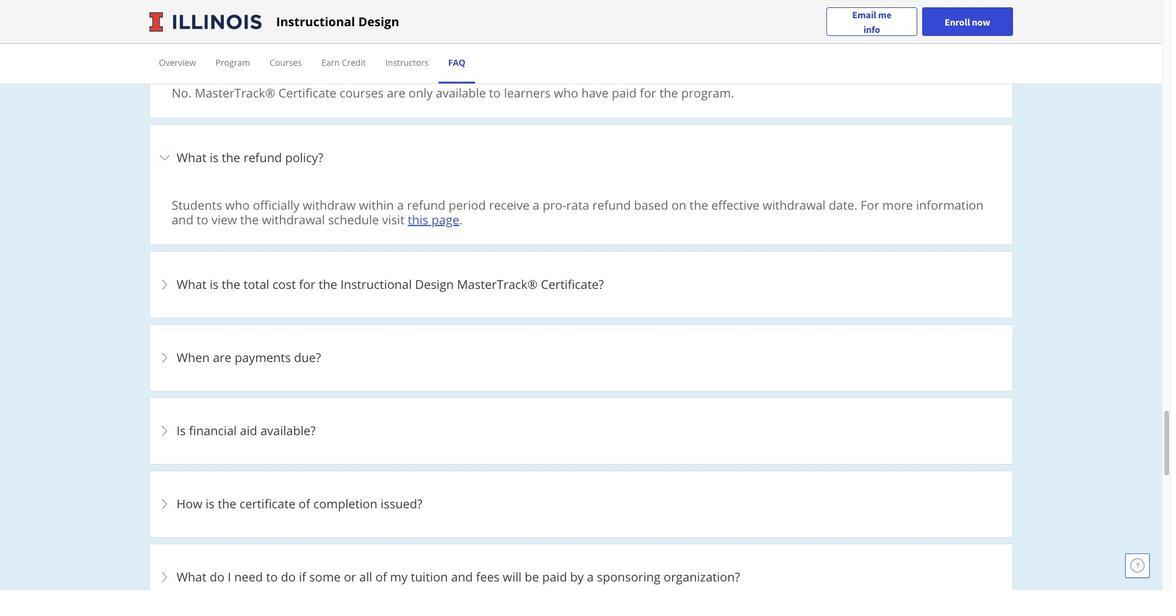 Task type: vqa. For each thing, say whether or not it's contained in the screenshot.
8
no



Task type: describe. For each thing, give the bounding box(es) containing it.
when are payments due?
[[177, 350, 324, 366]]

instructors
[[386, 57, 429, 68]]

be
[[525, 569, 539, 586]]

all
[[359, 569, 372, 586]]

for for what is the total cost for the instructional design mastertrack® certificate?
[[299, 276, 316, 293]]

is
[[177, 423, 186, 439]]

1 horizontal spatial this
[[408, 212, 429, 228]]

what do i need to do if some or all of my tuition and fees will be paid by a sponsoring organization?
[[177, 569, 740, 586]]

0 vertical spatial paid
[[612, 85, 637, 101]]

is financial aid available?
[[177, 423, 316, 439]]

effective
[[712, 197, 760, 214]]

of inside list item
[[376, 569, 387, 586]]

by
[[570, 569, 584, 586]]

page
[[432, 212, 459, 228]]

1 list item from the top
[[149, 0, 1013, 6]]

a inside dropdown button
[[587, 569, 594, 586]]

this page .
[[408, 212, 463, 228]]

what do i need to do if some or all of my tuition and fees will be paid by a sponsoring organization? list item
[[149, 544, 1013, 591]]

what is the refund policy? button
[[157, 132, 1005, 184]]

who inside students who officially withdraw within a refund period receive a pro-rata refund based on the effective withdrawal date. for more information and to view the withdrawal schedule visit
[[225, 197, 250, 214]]

how is the certificate of completion issued?
[[177, 496, 423, 513]]

courses
[[270, 57, 302, 68]]

refund inside dropdown button
[[244, 150, 282, 166]]

courses link
[[270, 57, 302, 68]]

how is the certificate of completion issued? button
[[157, 479, 1005, 530]]

more
[[883, 197, 913, 214]]

officially
[[253, 197, 300, 214]]

on
[[672, 197, 687, 214]]

is for certificate
[[206, 496, 215, 513]]

how
[[177, 496, 203, 513]]

enroll
[[945, 16, 970, 28]]

what do i need to do if some or all of my tuition and fees will be paid by a sponsoring organization? button
[[157, 552, 1005, 591]]

no.
[[172, 85, 192, 101]]

is for total
[[210, 276, 219, 293]]

visit
[[382, 212, 405, 228]]

can
[[177, 37, 199, 54]]

design inside dropdown button
[[415, 276, 454, 293]]

overview link
[[159, 57, 196, 68]]

information
[[916, 197, 984, 214]]

based
[[634, 197, 669, 214]]

this page link
[[408, 212, 459, 228]]

tuition
[[411, 569, 448, 586]]

for for can i take this program for free?
[[313, 37, 329, 54]]

issued?
[[381, 496, 423, 513]]

chevron right image
[[157, 424, 172, 439]]

take
[[208, 37, 233, 54]]

students
[[172, 197, 222, 214]]

courses
[[340, 85, 384, 101]]

credit
[[342, 57, 366, 68]]

what is the total cost for the instructional design mastertrack® certificate? list item
[[149, 251, 1013, 319]]

due?
[[294, 350, 321, 366]]

0 horizontal spatial a
[[397, 197, 404, 214]]

1 horizontal spatial who
[[554, 85, 578, 101]]

rata
[[567, 197, 589, 214]]

.
[[459, 212, 463, 228]]

within
[[359, 197, 394, 214]]

the inside list item
[[218, 496, 236, 513]]

to inside what do i need to do if some or all of my tuition and fees will be paid by a sponsoring organization? dropdown button
[[266, 569, 278, 586]]

0 horizontal spatial withdrawal
[[262, 212, 325, 228]]

what for what do i need to do if some or all of my tuition and fees will be paid by a sponsoring organization?
[[177, 569, 207, 586]]

is financial aid available? button
[[157, 406, 1005, 457]]

what is the total cost for the instructional design mastertrack® certificate?
[[177, 276, 604, 293]]

faq
[[448, 57, 466, 68]]

certificate
[[240, 496, 296, 513]]

available?
[[260, 423, 316, 439]]

the left program.
[[660, 85, 678, 101]]

available
[[436, 85, 486, 101]]

chevron right image for when are payments due?
[[157, 351, 172, 366]]

1 horizontal spatial withdrawal
[[763, 197, 826, 214]]

chevron right image for what is the refund policy?
[[157, 151, 172, 165]]

for
[[861, 197, 880, 214]]

info
[[864, 23, 880, 35]]

me
[[878, 8, 892, 20]]

the right view
[[240, 212, 259, 228]]

what is the total cost for the instructional design mastertrack® certificate? button
[[157, 259, 1005, 311]]

fees
[[476, 569, 500, 586]]

email
[[853, 8, 877, 20]]

earn credit link
[[321, 57, 366, 68]]

faq link
[[448, 57, 466, 68]]

i inside dropdown button
[[228, 569, 231, 586]]

view
[[212, 212, 237, 228]]

financial
[[189, 423, 237, 439]]

what for what is the total cost for the instructional design mastertrack® certificate?
[[177, 276, 207, 293]]

1 vertical spatial for
[[640, 85, 656, 101]]

instructors link
[[386, 57, 429, 68]]

chevron right image for what is the total cost for the instructional design mastertrack® certificate?
[[157, 278, 172, 292]]

my
[[390, 569, 408, 586]]

when are payments due? list item
[[149, 325, 1013, 392]]

program link
[[216, 57, 250, 68]]



Task type: locate. For each thing, give the bounding box(es) containing it.
1 vertical spatial is
[[210, 276, 219, 293]]

a left pro-
[[533, 197, 540, 214]]

withdrawal
[[763, 197, 826, 214], [262, 212, 325, 228]]

cost
[[273, 276, 296, 293]]

have
[[582, 85, 609, 101]]

of inside list item
[[299, 496, 310, 513]]

1 horizontal spatial i
[[228, 569, 231, 586]]

withdrawal left schedule
[[262, 212, 325, 228]]

chevron right image inside can i take this program for free? dropdown button
[[157, 38, 172, 53]]

0 horizontal spatial i
[[202, 37, 205, 54]]

now
[[972, 16, 991, 28]]

this inside can i take this program for free? dropdown button
[[236, 37, 257, 54]]

2 do from the left
[[281, 569, 296, 586]]

i inside dropdown button
[[202, 37, 205, 54]]

1 horizontal spatial mastertrack®
[[457, 276, 538, 293]]

this right visit at left top
[[408, 212, 429, 228]]

list item containing what is the refund policy?
[[149, 125, 1013, 252]]

the up students
[[222, 150, 240, 166]]

i left need
[[228, 569, 231, 586]]

1 vertical spatial design
[[415, 276, 454, 293]]

1 vertical spatial to
[[197, 212, 208, 228]]

who left have
[[554, 85, 578, 101]]

if
[[299, 569, 306, 586]]

2 horizontal spatial refund
[[593, 197, 631, 214]]

of right all
[[376, 569, 387, 586]]

payments
[[235, 350, 291, 366]]

do left the if
[[281, 569, 296, 586]]

1 horizontal spatial to
[[266, 569, 278, 586]]

0 vertical spatial mastertrack®
[[195, 85, 275, 101]]

6 chevron right image from the top
[[157, 571, 172, 585]]

program
[[260, 37, 309, 54]]

a right by
[[587, 569, 594, 586]]

1 vertical spatial this
[[408, 212, 429, 228]]

what inside list item
[[177, 276, 207, 293]]

0 vertical spatial are
[[387, 85, 406, 101]]

chevron right image for can i take this program for free?
[[157, 38, 172, 53]]

0 horizontal spatial of
[[299, 496, 310, 513]]

what
[[177, 150, 207, 166], [177, 276, 207, 293], [177, 569, 207, 586]]

2 horizontal spatial a
[[587, 569, 594, 586]]

1 horizontal spatial a
[[533, 197, 540, 214]]

is inside list item
[[210, 276, 219, 293]]

what for what is the refund policy?
[[177, 150, 207, 166]]

1 vertical spatial of
[[376, 569, 387, 586]]

mastertrack® inside dropdown button
[[457, 276, 538, 293]]

to inside students who officially withdraw within a refund period receive a pro-rata refund based on the effective withdrawal date. for more information and to view the withdrawal schedule visit
[[197, 212, 208, 228]]

total
[[244, 276, 269, 293]]

are inside list item
[[387, 85, 406, 101]]

are
[[387, 85, 406, 101], [213, 350, 232, 366]]

for inside can i take this program for free? dropdown button
[[313, 37, 329, 54]]

earn credit
[[321, 57, 366, 68]]

period
[[449, 197, 486, 214]]

0 vertical spatial and
[[172, 212, 194, 228]]

learners
[[504, 85, 551, 101]]

4 chevron right image from the top
[[157, 351, 172, 366]]

1 do from the left
[[210, 569, 225, 586]]

policy?
[[285, 150, 323, 166]]

date.
[[829, 197, 858, 214]]

certificate
[[279, 85, 336, 101]]

instructional
[[276, 13, 355, 30], [341, 276, 412, 293]]

sponsoring
[[597, 569, 661, 586]]

and
[[172, 212, 194, 228], [451, 569, 473, 586]]

1 vertical spatial i
[[228, 569, 231, 586]]

chevron right image for how is the certificate of completion issued?
[[157, 497, 172, 512]]

0 horizontal spatial who
[[225, 197, 250, 214]]

for right have
[[640, 85, 656, 101]]

2 vertical spatial to
[[266, 569, 278, 586]]

withdrawal left date.
[[763, 197, 826, 214]]

2 horizontal spatial to
[[489, 85, 501, 101]]

receive
[[489, 197, 530, 214]]

3 chevron right image from the top
[[157, 278, 172, 292]]

do
[[210, 569, 225, 586], [281, 569, 296, 586]]

when
[[177, 350, 210, 366]]

the right the cost
[[319, 276, 337, 293]]

of
[[299, 496, 310, 513], [376, 569, 387, 586]]

this up program
[[236, 37, 257, 54]]

is inside list item
[[210, 150, 219, 166]]

for inside what is the total cost for the instructional design mastertrack® certificate? dropdown button
[[299, 276, 316, 293]]

a right within
[[397, 197, 404, 214]]

0 horizontal spatial paid
[[542, 569, 567, 586]]

some
[[309, 569, 341, 586]]

1 horizontal spatial are
[[387, 85, 406, 101]]

the left total
[[222, 276, 240, 293]]

0 horizontal spatial to
[[197, 212, 208, 228]]

0 vertical spatial of
[[299, 496, 310, 513]]

earn
[[321, 57, 340, 68]]

5 chevron right image from the top
[[157, 497, 172, 512]]

help center image
[[1131, 559, 1145, 574]]

is inside list item
[[206, 496, 215, 513]]

certificate?
[[541, 276, 604, 293]]

2 what from the top
[[177, 276, 207, 293]]

this
[[236, 37, 257, 54], [408, 212, 429, 228]]

and left view
[[172, 212, 194, 228]]

2 chevron right image from the top
[[157, 151, 172, 165]]

pro-
[[543, 197, 567, 214]]

are left only
[[387, 85, 406, 101]]

the right on
[[690, 197, 708, 214]]

is up students
[[210, 150, 219, 166]]

to left learners at the top left
[[489, 85, 501, 101]]

aid
[[240, 423, 257, 439]]

and left fees
[[451, 569, 473, 586]]

0 horizontal spatial design
[[358, 13, 399, 30]]

chevron right image inside what is the total cost for the instructional design mastertrack® certificate? dropdown button
[[157, 278, 172, 292]]

0 vertical spatial this
[[236, 37, 257, 54]]

1 vertical spatial are
[[213, 350, 232, 366]]

design
[[358, 13, 399, 30], [415, 276, 454, 293]]

enroll now
[[945, 16, 991, 28]]

when are payments due? button
[[157, 333, 1005, 384]]

organization?
[[664, 569, 740, 586]]

chevron right image
[[157, 38, 172, 53], [157, 151, 172, 165], [157, 278, 172, 292], [157, 351, 172, 366], [157, 497, 172, 512], [157, 571, 172, 585]]

is for refund
[[210, 150, 219, 166]]

is
[[210, 150, 219, 166], [210, 276, 219, 293], [206, 496, 215, 513]]

are inside when are payments due? dropdown button
[[213, 350, 232, 366]]

is financial aid available? list item
[[149, 398, 1013, 465]]

0 vertical spatial for
[[313, 37, 329, 54]]

mastertrack® inside list item
[[195, 85, 275, 101]]

paid right have
[[612, 85, 637, 101]]

do left need
[[210, 569, 225, 586]]

for right the cost
[[299, 276, 316, 293]]

list item containing can i take this program for free?
[[149, 12, 1013, 125]]

students who officially withdraw within a refund period receive a pro-rata refund based on the effective withdrawal date. for more information and to view the withdrawal schedule visit
[[172, 197, 984, 228]]

2 list item from the top
[[149, 12, 1013, 125]]

0 vertical spatial what
[[177, 150, 207, 166]]

chevron right image inside when are payments due? dropdown button
[[157, 351, 172, 366]]

refund left policy?
[[244, 150, 282, 166]]

what inside list item
[[177, 569, 207, 586]]

no. mastertrack® certificate courses are only available to learners who have paid for the program.
[[172, 85, 734, 101]]

2 vertical spatial for
[[299, 276, 316, 293]]

0 vertical spatial to
[[489, 85, 501, 101]]

1 vertical spatial what
[[177, 276, 207, 293]]

program
[[216, 57, 250, 68]]

for
[[313, 37, 329, 54], [640, 85, 656, 101], [299, 276, 316, 293]]

the right how
[[218, 496, 236, 513]]

can i take this program for free?
[[177, 37, 360, 54]]

program.
[[681, 85, 734, 101]]

1 horizontal spatial refund
[[407, 197, 446, 214]]

to right need
[[266, 569, 278, 586]]

refund right rata
[[593, 197, 631, 214]]

instructional design
[[276, 13, 399, 30]]

email me info button
[[827, 7, 918, 36]]

1 horizontal spatial and
[[451, 569, 473, 586]]

0 horizontal spatial do
[[210, 569, 225, 586]]

0 vertical spatial i
[[202, 37, 205, 54]]

1 horizontal spatial design
[[415, 276, 454, 293]]

refund right visit at left top
[[407, 197, 446, 214]]

chevron right image inside what do i need to do if some or all of my tuition and fees will be paid by a sponsoring organization? dropdown button
[[157, 571, 172, 585]]

certificate menu element
[[149, 44, 1013, 84]]

1 vertical spatial paid
[[542, 569, 567, 586]]

who left officially
[[225, 197, 250, 214]]

the
[[660, 85, 678, 101], [222, 150, 240, 166], [690, 197, 708, 214], [240, 212, 259, 228], [222, 276, 240, 293], [319, 276, 337, 293], [218, 496, 236, 513]]

1 vertical spatial mastertrack®
[[457, 276, 538, 293]]

completion
[[313, 496, 378, 513]]

mastertrack®
[[195, 85, 275, 101], [457, 276, 538, 293]]

0 vertical spatial who
[[554, 85, 578, 101]]

1 vertical spatial and
[[451, 569, 473, 586]]

is right how
[[206, 496, 215, 513]]

0 horizontal spatial mastertrack®
[[195, 85, 275, 101]]

are right when
[[213, 350, 232, 366]]

2 vertical spatial is
[[206, 496, 215, 513]]

2 vertical spatial what
[[177, 569, 207, 586]]

and inside students who officially withdraw within a refund period receive a pro-rata refund based on the effective withdrawal date. for more information and to view the withdrawal schedule visit
[[172, 212, 194, 228]]

3 list item from the top
[[149, 125, 1013, 252]]

3 what from the top
[[177, 569, 207, 586]]

instructional inside dropdown button
[[341, 276, 412, 293]]

1 horizontal spatial do
[[281, 569, 296, 586]]

overview
[[159, 57, 196, 68]]

university of illinois image
[[149, 12, 262, 31]]

0 horizontal spatial refund
[[244, 150, 282, 166]]

can i take this program for free? button
[[157, 20, 1005, 71]]

i right can
[[202, 37, 205, 54]]

free?
[[332, 37, 360, 54]]

0 vertical spatial is
[[210, 150, 219, 166]]

0 horizontal spatial are
[[213, 350, 232, 366]]

or
[[344, 569, 356, 586]]

need
[[234, 569, 263, 586]]

how is the certificate of completion issued? list item
[[149, 471, 1013, 538]]

1 horizontal spatial paid
[[612, 85, 637, 101]]

who
[[554, 85, 578, 101], [225, 197, 250, 214]]

email me info
[[853, 8, 892, 35]]

1 vertical spatial instructional
[[341, 276, 412, 293]]

chevron right image for what do i need to do if some or all of my tuition and fees will be paid by a sponsoring organization?
[[157, 571, 172, 585]]

schedule
[[328, 212, 379, 228]]

1 chevron right image from the top
[[157, 38, 172, 53]]

1 vertical spatial who
[[225, 197, 250, 214]]

paid inside dropdown button
[[542, 569, 567, 586]]

1 horizontal spatial of
[[376, 569, 387, 586]]

chevron right image inside how is the certificate of completion issued? dropdown button
[[157, 497, 172, 512]]

enroll now button
[[922, 7, 1013, 36]]

0 horizontal spatial this
[[236, 37, 257, 54]]

and inside dropdown button
[[451, 569, 473, 586]]

what is the refund policy?
[[177, 150, 323, 166]]

1 what from the top
[[177, 150, 207, 166]]

list item
[[149, 0, 1013, 6], [149, 12, 1013, 125], [149, 125, 1013, 252]]

to left view
[[197, 212, 208, 228]]

withdraw
[[303, 197, 356, 214]]

paid left by
[[542, 569, 567, 586]]

0 vertical spatial design
[[358, 13, 399, 30]]

only
[[409, 85, 433, 101]]

refund
[[244, 150, 282, 166], [407, 197, 446, 214], [593, 197, 631, 214]]

paid
[[612, 85, 637, 101], [542, 569, 567, 586]]

of right certificate
[[299, 496, 310, 513]]

0 horizontal spatial and
[[172, 212, 194, 228]]

is left total
[[210, 276, 219, 293]]

chevron right image inside what is the refund policy? dropdown button
[[157, 151, 172, 165]]

for up earn
[[313, 37, 329, 54]]

0 vertical spatial instructional
[[276, 13, 355, 30]]

will
[[503, 569, 522, 586]]



